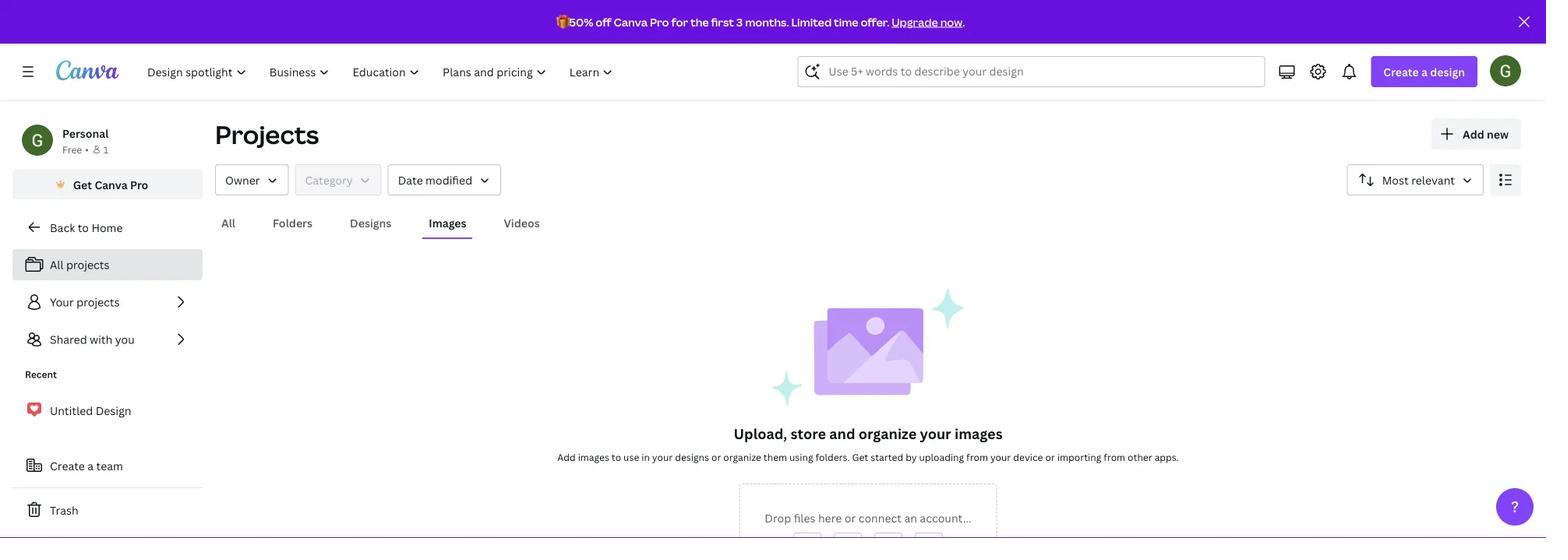 Task type: describe. For each thing, give the bounding box(es) containing it.
Sort by button
[[1348, 164, 1484, 196]]

0 horizontal spatial to
[[78, 220, 89, 235]]

started
[[871, 451, 904, 464]]

upgrade
[[892, 14, 938, 29]]

create a design
[[1384, 64, 1466, 79]]

2 horizontal spatial or
[[1046, 451, 1055, 464]]

folders
[[273, 216, 313, 230]]

1 horizontal spatial or
[[845, 511, 856, 526]]

back to home
[[50, 220, 123, 235]]

shared
[[50, 332, 87, 347]]

trash
[[50, 503, 78, 518]]

🎁
[[556, 14, 567, 29]]

add new
[[1463, 127, 1509, 141]]

your projects link
[[12, 287, 203, 318]]

Category button
[[295, 164, 382, 196]]

use
[[624, 451, 639, 464]]

you
[[115, 332, 135, 347]]

gary orlando image
[[1490, 55, 1522, 86]]

an
[[905, 511, 917, 526]]

date
[[398, 173, 423, 187]]

apps.
[[1155, 451, 1179, 464]]

recent
[[25, 368, 57, 381]]

all projects link
[[12, 249, 203, 281]]

back to home link
[[12, 212, 203, 243]]

folders.
[[816, 451, 850, 464]]

to inside "upload, store and organize your images add images to use in your designs or organize them using folders. get started by uploading from your device or importing from other apps."
[[612, 451, 621, 464]]

designs button
[[344, 208, 398, 238]]

first
[[711, 14, 734, 29]]

off
[[596, 14, 612, 29]]

create for create a design
[[1384, 64, 1419, 79]]

relevant
[[1412, 173, 1455, 187]]

0 horizontal spatial organize
[[724, 451, 761, 464]]

videos
[[504, 216, 540, 230]]

trash link
[[12, 495, 203, 526]]

and
[[830, 424, 856, 444]]

designs
[[350, 216, 392, 230]]

get inside "upload, store and organize your images add images to use in your designs or organize them using folders. get started by uploading from your device or importing from other apps."
[[852, 451, 869, 464]]

files
[[794, 511, 816, 526]]

a for team
[[88, 459, 94, 474]]

home
[[91, 220, 123, 235]]

with
[[90, 332, 112, 347]]

drop files here or connect an account...
[[765, 511, 972, 526]]

1
[[104, 143, 109, 156]]

all for all projects
[[50, 258, 64, 272]]

free •
[[62, 143, 89, 156]]

time
[[834, 14, 859, 29]]

Owner button
[[215, 164, 289, 196]]

device
[[1014, 451, 1043, 464]]

•
[[85, 143, 89, 156]]

most
[[1383, 173, 1409, 187]]

2 horizontal spatial your
[[991, 451, 1011, 464]]

videos button
[[498, 208, 546, 238]]

personal
[[62, 126, 109, 141]]

🎁 50% off canva pro for the first 3 months. limited time offer. upgrade now .
[[556, 14, 965, 29]]

top level navigation element
[[137, 56, 626, 87]]

account...
[[920, 511, 972, 526]]

0 vertical spatial pro
[[650, 14, 669, 29]]

connect
[[859, 511, 902, 526]]

create a team button
[[12, 451, 203, 482]]

add new button
[[1432, 118, 1522, 150]]

upload,
[[734, 424, 788, 444]]

projects for your projects
[[76, 295, 120, 310]]

list containing all projects
[[12, 249, 203, 355]]

category
[[305, 173, 353, 187]]

using
[[790, 451, 814, 464]]

shared with you
[[50, 332, 135, 347]]

.
[[963, 14, 965, 29]]

the
[[691, 14, 709, 29]]

free
[[62, 143, 82, 156]]

get canva pro button
[[12, 170, 203, 200]]

team
[[96, 459, 123, 474]]

by
[[906, 451, 917, 464]]

in
[[642, 451, 650, 464]]

0 vertical spatial images
[[955, 424, 1003, 444]]

offer.
[[861, 14, 890, 29]]

limited
[[792, 14, 832, 29]]

folders button
[[267, 208, 319, 238]]



Task type: vqa. For each thing, say whether or not it's contained in the screenshot.
Office BUTTON
no



Task type: locate. For each thing, give the bounding box(es) containing it.
a inside dropdown button
[[1422, 64, 1428, 79]]

organize down upload,
[[724, 451, 761, 464]]

50%
[[569, 14, 594, 29]]

most relevant
[[1383, 173, 1455, 187]]

all inside button
[[221, 216, 235, 230]]

pro up back to home link
[[130, 177, 148, 192]]

0 horizontal spatial canva
[[95, 177, 128, 192]]

untitled design
[[50, 404, 131, 418]]

get canva pro
[[73, 177, 148, 192]]

images button
[[423, 208, 473, 238]]

1 vertical spatial images
[[578, 451, 610, 464]]

add inside dropdown button
[[1463, 127, 1485, 141]]

1 horizontal spatial pro
[[650, 14, 669, 29]]

1 vertical spatial all
[[50, 258, 64, 272]]

or right designs at the bottom of the page
[[712, 451, 721, 464]]

canva right off
[[614, 14, 648, 29]]

canva down 1
[[95, 177, 128, 192]]

your right in at left bottom
[[652, 451, 673, 464]]

your up uploading
[[920, 424, 952, 444]]

a
[[1422, 64, 1428, 79], [88, 459, 94, 474]]

store
[[791, 424, 826, 444]]

1 horizontal spatial a
[[1422, 64, 1428, 79]]

owner
[[225, 173, 260, 187]]

modified
[[426, 173, 473, 187]]

create inside create a team button
[[50, 459, 85, 474]]

or
[[712, 451, 721, 464], [1046, 451, 1055, 464], [845, 511, 856, 526]]

1 horizontal spatial add
[[1463, 127, 1485, 141]]

1 horizontal spatial images
[[955, 424, 1003, 444]]

0 horizontal spatial your
[[652, 451, 673, 464]]

designs
[[675, 451, 709, 464]]

projects down back to home
[[66, 258, 110, 272]]

1 vertical spatial pro
[[130, 177, 148, 192]]

new
[[1487, 127, 1509, 141]]

1 horizontal spatial your
[[920, 424, 952, 444]]

from left other
[[1104, 451, 1126, 464]]

projects
[[66, 258, 110, 272], [76, 295, 120, 310]]

a inside button
[[88, 459, 94, 474]]

create inside create a design dropdown button
[[1384, 64, 1419, 79]]

images up uploading
[[955, 424, 1003, 444]]

create left 'design'
[[1384, 64, 1419, 79]]

1 vertical spatial create
[[50, 459, 85, 474]]

canva
[[614, 14, 648, 29], [95, 177, 128, 192]]

0 horizontal spatial get
[[73, 177, 92, 192]]

create
[[1384, 64, 1419, 79], [50, 459, 85, 474]]

importing
[[1058, 451, 1102, 464]]

0 vertical spatial get
[[73, 177, 92, 192]]

0 vertical spatial projects
[[66, 258, 110, 272]]

get down •
[[73, 177, 92, 192]]

design
[[96, 404, 131, 418]]

projects for all projects
[[66, 258, 110, 272]]

your
[[920, 424, 952, 444], [652, 451, 673, 464], [991, 451, 1011, 464]]

back
[[50, 220, 75, 235]]

from right uploading
[[967, 451, 988, 464]]

Date modified button
[[388, 164, 501, 196]]

pro inside button
[[130, 177, 148, 192]]

or right device
[[1046, 451, 1055, 464]]

0 vertical spatial to
[[78, 220, 89, 235]]

all down owner at the left top of page
[[221, 216, 235, 230]]

untitled
[[50, 404, 93, 418]]

0 vertical spatial create
[[1384, 64, 1419, 79]]

projects right your
[[76, 295, 120, 310]]

create a team
[[50, 459, 123, 474]]

1 vertical spatial add
[[558, 451, 576, 464]]

1 vertical spatial projects
[[76, 295, 120, 310]]

other
[[1128, 451, 1153, 464]]

add left use
[[558, 451, 576, 464]]

a left team
[[88, 459, 94, 474]]

all for all
[[221, 216, 235, 230]]

upload, store and organize your images add images to use in your designs or organize them using folders. get started by uploading from your device or importing from other apps.
[[558, 424, 1179, 464]]

months.
[[745, 14, 789, 29]]

pro left for
[[650, 14, 669, 29]]

untitled design list
[[12, 394, 203, 539]]

projects
[[215, 118, 319, 152]]

0 vertical spatial organize
[[859, 424, 917, 444]]

None search field
[[798, 56, 1265, 87]]

1 horizontal spatial organize
[[859, 424, 917, 444]]

1 horizontal spatial to
[[612, 451, 621, 464]]

to left use
[[612, 451, 621, 464]]

organize up started
[[859, 424, 917, 444]]

0 horizontal spatial create
[[50, 459, 85, 474]]

1 vertical spatial organize
[[724, 451, 761, 464]]

all
[[221, 216, 235, 230], [50, 258, 64, 272]]

create a design button
[[1371, 56, 1478, 87]]

all button
[[215, 208, 242, 238]]

1 horizontal spatial canva
[[614, 14, 648, 29]]

get
[[73, 177, 92, 192], [852, 451, 869, 464]]

get left started
[[852, 451, 869, 464]]

0 horizontal spatial or
[[712, 451, 721, 464]]

drop
[[765, 511, 791, 526]]

date modified
[[398, 173, 473, 187]]

list
[[12, 249, 203, 355]]

uploading
[[919, 451, 964, 464]]

1 vertical spatial a
[[88, 459, 94, 474]]

now
[[941, 14, 963, 29]]

a for design
[[1422, 64, 1428, 79]]

0 horizontal spatial a
[[88, 459, 94, 474]]

0 horizontal spatial add
[[558, 451, 576, 464]]

add left new
[[1463, 127, 1485, 141]]

your left device
[[991, 451, 1011, 464]]

0 horizontal spatial all
[[50, 258, 64, 272]]

images left use
[[578, 451, 610, 464]]

1 vertical spatial get
[[852, 451, 869, 464]]

1 horizontal spatial from
[[1104, 451, 1126, 464]]

3
[[737, 14, 743, 29]]

from
[[967, 451, 988, 464], [1104, 451, 1126, 464]]

1 from from the left
[[967, 451, 988, 464]]

shared with you link
[[12, 324, 203, 355]]

design
[[1431, 64, 1466, 79]]

add inside "upload, store and organize your images add images to use in your designs or organize them using folders. get started by uploading from your device or importing from other apps."
[[558, 451, 576, 464]]

1 vertical spatial to
[[612, 451, 621, 464]]

1 horizontal spatial create
[[1384, 64, 1419, 79]]

1 horizontal spatial all
[[221, 216, 235, 230]]

a left 'design'
[[1422, 64, 1428, 79]]

to
[[78, 220, 89, 235], [612, 451, 621, 464]]

images
[[429, 216, 467, 230]]

0 vertical spatial a
[[1422, 64, 1428, 79]]

1 horizontal spatial get
[[852, 451, 869, 464]]

to right back
[[78, 220, 89, 235]]

here
[[818, 511, 842, 526]]

0 vertical spatial add
[[1463, 127, 1485, 141]]

for
[[671, 14, 688, 29]]

create for create a team
[[50, 459, 85, 474]]

your
[[50, 295, 74, 310]]

Search search field
[[829, 57, 1234, 87]]

create left team
[[50, 459, 85, 474]]

your projects
[[50, 295, 120, 310]]

canva inside button
[[95, 177, 128, 192]]

projects inside "link"
[[66, 258, 110, 272]]

0 horizontal spatial pro
[[130, 177, 148, 192]]

all projects
[[50, 258, 110, 272]]

0 vertical spatial all
[[221, 216, 235, 230]]

1 vertical spatial canva
[[95, 177, 128, 192]]

them
[[764, 451, 787, 464]]

images
[[955, 424, 1003, 444], [578, 451, 610, 464]]

add
[[1463, 127, 1485, 141], [558, 451, 576, 464]]

all up your
[[50, 258, 64, 272]]

0 horizontal spatial from
[[967, 451, 988, 464]]

0 vertical spatial canva
[[614, 14, 648, 29]]

0 horizontal spatial images
[[578, 451, 610, 464]]

all inside "link"
[[50, 258, 64, 272]]

or right here
[[845, 511, 856, 526]]

upgrade now button
[[892, 14, 963, 29]]

pro
[[650, 14, 669, 29], [130, 177, 148, 192]]

2 from from the left
[[1104, 451, 1126, 464]]

get inside button
[[73, 177, 92, 192]]

untitled design link
[[12, 394, 203, 428]]



